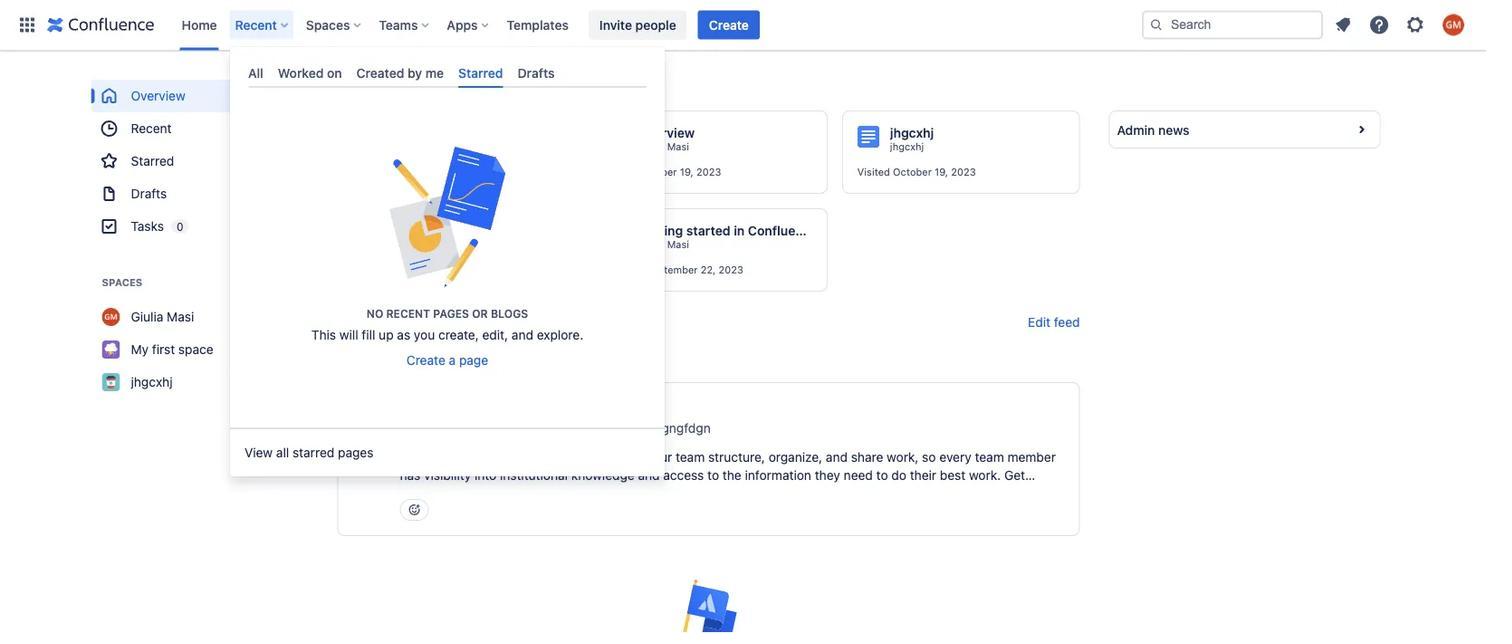 Task type: describe. For each thing, give the bounding box(es) containing it.
discover
[[337, 316, 394, 329]]

owned by
[[400, 421, 462, 436]]

add reaction image
[[407, 503, 422, 517]]

0 horizontal spatial spaces
[[102, 277, 142, 288]]

no recent pages or blogs this will fill up as you create, edit, and explore.
[[311, 307, 584, 343]]

a
[[449, 353, 456, 368]]

created by me
[[356, 65, 444, 80]]

october for created october 27, 2023
[[393, 166, 432, 178]]

starred inside group
[[131, 154, 174, 168]]

tasks
[[131, 219, 164, 234]]

edit feed button
[[1028, 313, 1080, 331]]

2023 down left
[[452, 166, 476, 178]]

member
[[1008, 450, 1056, 465]]

create for create
[[709, 17, 749, 32]]

popular button
[[438, 339, 521, 368]]

first down created october 27, 2023 on the left top
[[407, 223, 432, 238]]

1 horizontal spatial drafts
[[518, 65, 555, 80]]

create link
[[698, 10, 760, 39]]

home link
[[176, 10, 222, 39]]

create,
[[438, 328, 479, 343]]

help
[[618, 450, 643, 465]]

do
[[892, 468, 907, 483]]

and up they
[[826, 450, 848, 465]]

teams button
[[373, 10, 436, 39]]

0 vertical spatial up
[[366, 82, 382, 94]]

overview link
[[91, 80, 308, 112]]

welcome to your new space! spaces help your team structure, organize, and share work, so every team member has visibility into institutional knowledge and access to the information they need to do their best work. get started with the basics start editing this page: 11 incomplete click the pencil icon ✏️ or e on your keyboard to edit and start typ
[[400, 450, 1061, 519]]

news
[[1158, 122, 1190, 137]]

✏️
[[877, 486, 889, 501]]

2023 up help
[[610, 421, 641, 436]]

editing
[[568, 486, 608, 501]]

blogs
[[491, 307, 528, 320]]

view all starred pages link
[[230, 435, 665, 471]]

october for visited october 19, 2023
[[893, 166, 932, 178]]

edit feed
[[1028, 315, 1080, 330]]

or inside the welcome to your new space! spaces help your team structure, organize, and share work, so every team member has visibility into institutional knowledge and access to the information they need to do their best work. get started with the basics start editing this page: 11 incomplete click the pencil icon ✏️ or e on your keyboard to edit and start typ
[[893, 486, 905, 501]]

view
[[245, 445, 273, 460]]

october 19, 2023
[[638, 166, 721, 178]]

giulia masi
[[131, 309, 194, 324]]

space down giulia masi
[[178, 342, 213, 357]]

where
[[384, 82, 424, 94]]

e
[[908, 486, 915, 501]]

27, for • october 27, 2023 • dgngfdgn
[[590, 421, 607, 436]]

work,
[[887, 450, 919, 465]]

click
[[756, 486, 784, 501]]

by for owned
[[445, 421, 459, 436]]

off
[[483, 82, 504, 94]]

best
[[940, 468, 966, 483]]

pencil
[[810, 486, 845, 501]]

apps
[[447, 17, 478, 32]]

new
[[502, 450, 526, 465]]

confluence
[[748, 223, 818, 238]]

2 vertical spatial giulia masi link
[[91, 301, 308, 333]]

september for my first space
[[388, 264, 440, 276]]

started inside the welcome to your new space! spaces help your team structure, organize, and share work, so every team member has visibility into institutional knowledge and access to the information they need to do their best work. get started with the basics start editing this page: 11 incomplete click the pencil icon ✏️ or e on your keyboard to edit and start typ
[[400, 486, 442, 501]]

need
[[844, 468, 873, 483]]

2 • from the left
[[645, 421, 650, 436]]

2023 down getting started in confluence giulia masi
[[719, 264, 743, 276]]

typ
[[456, 504, 474, 519]]

edit,
[[482, 328, 508, 343]]

my up the recent
[[385, 239, 400, 250]]

owned
[[400, 421, 441, 436]]

their
[[910, 468, 937, 483]]

structure,
[[708, 450, 765, 465]]

edit
[[1039, 486, 1061, 501]]

left
[[454, 82, 480, 94]]

masi inside getting started in confluence giulia masi
[[667, 239, 689, 250]]

visited october 19, 2023
[[858, 166, 976, 178]]

announcements button
[[528, 339, 661, 368]]

1 19, from the left
[[680, 166, 694, 178]]

created october 27, 2023
[[353, 166, 476, 178]]

and inside the no recent pages or blogs this will fill up as you create, edit, and explore.
[[512, 328, 533, 343]]

recent
[[386, 307, 430, 320]]

group containing overview
[[91, 80, 308, 243]]

giulia masi link for giulia
[[638, 140, 689, 153]]

in
[[734, 223, 745, 238]]

starred
[[293, 445, 334, 460]]

0 horizontal spatial your
[[472, 450, 498, 465]]

basics
[[495, 486, 533, 501]]

started inside getting started in confluence giulia masi
[[686, 223, 731, 238]]

pick
[[337, 82, 363, 94]]

getting started in confluence giulia masi
[[638, 223, 818, 250]]

me
[[426, 65, 444, 80]]

pages inside the no recent pages or blogs this will fill up as you create, edit, and explore.
[[433, 307, 469, 320]]

start
[[425, 504, 452, 519]]

0 horizontal spatial pages
[[338, 445, 374, 460]]

2 vertical spatial masi
[[167, 309, 194, 324]]

spaces button
[[301, 10, 368, 39]]

knowledge
[[571, 468, 635, 483]]

view all starred pages
[[245, 445, 374, 460]]

work.
[[969, 468, 1001, 483]]

0 vertical spatial you
[[427, 82, 451, 94]]

help icon image
[[1369, 14, 1390, 36]]

welcome
[[400, 450, 454, 465]]

worked
[[278, 65, 324, 80]]

september 22, 2023 for giulia masi
[[646, 264, 743, 276]]

edit
[[1028, 315, 1051, 330]]

organize,
[[769, 450, 823, 465]]

this
[[311, 328, 336, 343]]

this
[[612, 486, 633, 501]]

to up incomplete
[[708, 468, 719, 483]]

what's
[[397, 316, 440, 329]]

incomplete
[[688, 486, 752, 501]]

1 horizontal spatial jhgcxhj link
[[890, 140, 924, 153]]

keyboard
[[966, 486, 1020, 501]]

october 27, 2023 button
[[539, 419, 641, 437]]

all
[[248, 65, 263, 80]]

banner containing home
[[0, 0, 1486, 51]]

to up visibility
[[457, 450, 469, 465]]

jhgcxhj jhgcxhj
[[890, 125, 934, 153]]

1 • from the left
[[529, 421, 535, 436]]

admin news button
[[1110, 111, 1380, 148]]

you inside the no recent pages or blogs this will fill up as you create, edit, and explore.
[[414, 328, 435, 343]]

will
[[339, 328, 358, 343]]

jhgcxhj inside jhgcxhj jhgcxhj
[[890, 141, 924, 153]]

start
[[536, 486, 565, 501]]

2023 up getting started in confluence giulia masi
[[696, 166, 721, 178]]

page:
[[636, 486, 669, 501]]

people
[[635, 17, 676, 32]]

my down created october 27, 2023 on the left top
[[385, 223, 404, 238]]

worked on
[[278, 65, 342, 80]]

every
[[939, 450, 972, 465]]

feed
[[1054, 315, 1080, 330]]



Task type: vqa. For each thing, say whether or not it's contained in the screenshot.
top My first space link
yes



Task type: locate. For each thing, give the bounding box(es) containing it.
by up pick up where you left off
[[408, 65, 422, 80]]

starred
[[458, 65, 503, 80], [131, 154, 174, 168]]

on inside the welcome to your new space! spaces help your team structure, organize, and share work, so every team member has visibility into institutional knowledge and access to the information they need to do their best work. get started with the basics start editing this page: 11 incomplete click the pencil icon ✏️ or e on your keyboard to edit and start typ
[[919, 486, 933, 501]]

masi down getting
[[667, 239, 689, 250]]

starred down the recent link at top
[[131, 154, 174, 168]]

1 horizontal spatial september
[[646, 264, 698, 276]]

1 horizontal spatial overview
[[638, 125, 695, 140]]

on up pick
[[327, 65, 342, 80]]

masi
[[667, 141, 689, 153], [667, 239, 689, 250], [167, 309, 194, 324]]

admin
[[1117, 122, 1155, 137]]

1 horizontal spatial my first space link
[[385, 238, 453, 251]]

your
[[472, 450, 498, 465], [646, 450, 672, 465], [937, 486, 963, 501]]

september 22, 2023 for my first space
[[388, 264, 486, 276]]

templates link
[[501, 10, 574, 39]]

1 horizontal spatial by
[[445, 421, 459, 436]]

1 vertical spatial my first space link
[[91, 333, 308, 366]]

create inside create a page "link"
[[407, 353, 445, 368]]

first down giulia masi
[[152, 342, 175, 357]]

0 horizontal spatial september 22, 2023
[[388, 264, 486, 276]]

1 horizontal spatial 27,
[[590, 421, 607, 436]]

space
[[435, 223, 471, 238], [424, 239, 453, 250], [178, 342, 213, 357]]

recent button
[[230, 10, 295, 39]]

1 vertical spatial pages
[[338, 445, 374, 460]]

with
[[445, 486, 470, 501]]

created up where
[[356, 65, 404, 80]]

0 vertical spatial by
[[408, 65, 422, 80]]

22, for my first space
[[443, 264, 458, 276]]

to left edit
[[1024, 486, 1035, 501]]

and left start
[[400, 504, 422, 519]]

masi up october 19, 2023 in the left of the page
[[667, 141, 689, 153]]

or up edit,
[[472, 307, 488, 320]]

0 horizontal spatial recent
[[131, 121, 172, 136]]

dgngfdgn link
[[654, 419, 711, 437]]

created for created by me
[[356, 65, 404, 80]]

22, down getting started in confluence giulia masi
[[701, 264, 716, 276]]

september 22, 2023 down getting started in confluence giulia masi
[[646, 264, 743, 276]]

0 vertical spatial started
[[686, 223, 731, 238]]

1 september from the left
[[388, 264, 440, 276]]

teams
[[379, 17, 418, 32]]

0 horizontal spatial overview
[[131, 88, 185, 103]]

create left 'a'
[[407, 353, 445, 368]]

1 team from the left
[[676, 450, 705, 465]]

0 vertical spatial overview
[[131, 88, 185, 103]]

jhgcxhj link up visited october 19, 2023
[[890, 140, 924, 153]]

team up access
[[676, 450, 705, 465]]

0 vertical spatial on
[[327, 65, 342, 80]]

0 horizontal spatial by
[[408, 65, 422, 80]]

1 horizontal spatial started
[[686, 223, 731, 238]]

•
[[529, 421, 535, 436], [645, 421, 650, 436]]

1 vertical spatial 27,
[[590, 421, 607, 436]]

0 horizontal spatial the
[[473, 486, 492, 501]]

information
[[745, 468, 811, 483]]

1 horizontal spatial pages
[[433, 307, 469, 320]]

0 horizontal spatial 22,
[[443, 264, 458, 276]]

october for • october 27, 2023 • dgngfdgn
[[539, 421, 586, 436]]

2023
[[452, 166, 476, 178], [696, 166, 721, 178], [951, 166, 976, 178], [461, 264, 486, 276], [719, 264, 743, 276], [610, 421, 641, 436]]

1 horizontal spatial 19,
[[935, 166, 948, 178]]

started up add reaction image
[[400, 486, 442, 501]]

19, down overview giulia masi
[[680, 166, 694, 178]]

confluence image
[[47, 14, 154, 36], [47, 14, 154, 36]]

visited
[[858, 166, 890, 178]]

overview up october 19, 2023 in the left of the page
[[638, 125, 695, 140]]

drafts down templates link
[[518, 65, 555, 80]]

share
[[851, 450, 883, 465]]

following
[[367, 346, 423, 360]]

0 horizontal spatial started
[[400, 486, 442, 501]]

2 horizontal spatial the
[[788, 486, 807, 501]]

1 vertical spatial spaces
[[102, 277, 142, 288]]

the down the information
[[788, 486, 807, 501]]

22, up the no recent pages or blogs this will fill up as you create, edit, and explore. at the left of the page
[[443, 264, 458, 276]]

create
[[709, 17, 749, 32], [407, 353, 445, 368]]

2 vertical spatial giulia
[[131, 309, 163, 324]]

1 horizontal spatial starred
[[458, 65, 503, 80]]

jhgcxhj link
[[890, 140, 924, 153], [91, 366, 308, 399]]

1 horizontal spatial your
[[646, 450, 672, 465]]

1 vertical spatial starred
[[131, 154, 174, 168]]

0 vertical spatial create
[[709, 17, 749, 32]]

recent up all
[[235, 17, 277, 32]]

0 vertical spatial jhgcxhj link
[[890, 140, 924, 153]]

created
[[356, 65, 404, 80], [353, 166, 391, 178]]

1 september 22, 2023 from the left
[[388, 264, 486, 276]]

you right as
[[414, 328, 435, 343]]

by
[[408, 65, 422, 80], [445, 421, 459, 436]]

drafts link
[[91, 178, 308, 210]]

my first space down created october 27, 2023 on the left top
[[385, 223, 471, 238]]

discover what's happening
[[337, 316, 508, 329]]

your up into
[[472, 450, 498, 465]]

create inside create link
[[709, 17, 749, 32]]

2 september from the left
[[646, 264, 698, 276]]

and up page:
[[638, 468, 660, 483]]

0 vertical spatial masi
[[667, 141, 689, 153]]

1 vertical spatial by
[[445, 421, 459, 436]]

your down best
[[937, 486, 963, 501]]

27, down pick up where you left off
[[435, 166, 449, 178]]

recent link
[[91, 112, 308, 145]]

2 22, from the left
[[701, 264, 716, 276]]

0 vertical spatial pages
[[433, 307, 469, 320]]

0 horizontal spatial or
[[472, 307, 488, 320]]

• left the dgngfdgn
[[645, 421, 650, 436]]

getting
[[638, 223, 683, 238]]

space!
[[529, 450, 568, 465]]

0 vertical spatial 27,
[[435, 166, 449, 178]]

jhgcxhj for jhgcxhj
[[131, 375, 173, 389]]

spaces inside the welcome to your new space! spaces help your team structure, organize, and share work, so every team member has visibility into institutional knowledge and access to the information they need to do their best work. get started with the basics start editing this page: 11 incomplete click the pencil icon ✏️ or e on your keyboard to edit and start typ
[[571, 450, 614, 465]]

1 horizontal spatial or
[[893, 486, 905, 501]]

1 22, from the left
[[443, 264, 458, 276]]

2023 up happening on the left of the page
[[461, 264, 486, 276]]

1 horizontal spatial september 22, 2023
[[646, 264, 743, 276]]

masi inside overview giulia masi
[[667, 141, 689, 153]]

global element
[[11, 0, 1138, 50]]

overview inside group
[[131, 88, 185, 103]]

by right owned at the left bottom
[[445, 421, 459, 436]]

0 horizontal spatial •
[[529, 421, 535, 436]]

giulia inside overview giulia masi
[[638, 141, 664, 153]]

all
[[276, 445, 289, 460]]

or inside the no recent pages or blogs this will fill up as you create, edit, and explore.
[[472, 307, 488, 320]]

1 horizontal spatial recent
[[235, 17, 277, 32]]

notification icon image
[[1332, 14, 1354, 36]]

pages
[[433, 307, 469, 320], [338, 445, 374, 460]]

0 vertical spatial recent
[[235, 17, 277, 32]]

tab list containing all
[[241, 58, 654, 88]]

the down structure,
[[723, 468, 742, 483]]

1 vertical spatial up
[[379, 328, 394, 343]]

1 vertical spatial on
[[919, 486, 933, 501]]

2 vertical spatial spaces
[[571, 450, 614, 465]]

2 19, from the left
[[935, 166, 948, 178]]

settings icon image
[[1405, 14, 1426, 36]]

jhgcxhj for jhgcxhj jhgcxhj
[[890, 125, 934, 140]]

1 vertical spatial giulia
[[638, 239, 664, 250]]

spaces inside spaces popup button
[[306, 17, 350, 32]]

27,
[[435, 166, 449, 178], [590, 421, 607, 436]]

first up the recent
[[402, 239, 421, 250]]

overview up the recent link at top
[[131, 88, 185, 103]]

pick up where you left off
[[337, 82, 504, 94]]

overview for overview
[[131, 88, 185, 103]]

giulia inside getting started in confluence giulia masi
[[638, 239, 664, 250]]

drafts up tasks
[[131, 186, 167, 201]]

october down overview giulia masi
[[638, 166, 677, 178]]

2023 right visited on the right
[[951, 166, 976, 178]]

27, for created october 27, 2023
[[435, 166, 449, 178]]

september 22, 2023 up the recent
[[388, 264, 486, 276]]

or left e
[[893, 486, 905, 501]]

2 september 22, 2023 from the left
[[646, 264, 743, 276]]

created inside tab list
[[356, 65, 404, 80]]

access
[[663, 468, 704, 483]]

september down getting
[[646, 264, 698, 276]]

popular
[[468, 346, 512, 360]]

0 vertical spatial or
[[472, 307, 488, 320]]

1 horizontal spatial team
[[975, 450, 1004, 465]]

giulia masi link for started
[[638, 238, 689, 251]]

1 vertical spatial created
[[353, 166, 391, 178]]

overview
[[131, 88, 185, 103], [638, 125, 695, 140]]

11
[[673, 486, 684, 501]]

0 vertical spatial created
[[356, 65, 404, 80]]

1 vertical spatial started
[[400, 486, 442, 501]]

visibility
[[424, 468, 471, 483]]

masi down 0
[[167, 309, 194, 324]]

1 vertical spatial drafts
[[131, 186, 167, 201]]

1 vertical spatial recent
[[131, 121, 172, 136]]

to left do
[[876, 468, 888, 483]]

1 vertical spatial you
[[414, 328, 435, 343]]

27, up knowledge
[[590, 421, 607, 436]]

create for create a page
[[407, 353, 445, 368]]

dgngfdgn
[[654, 421, 711, 436]]

spaces up worked on
[[306, 17, 350, 32]]

on right e
[[919, 486, 933, 501]]

2 horizontal spatial spaces
[[571, 450, 614, 465]]

0 horizontal spatial 19,
[[680, 166, 694, 178]]

1 vertical spatial giulia masi link
[[638, 238, 689, 251]]

starred up off in the top of the page
[[458, 65, 503, 80]]

october down jhgcxhj jhgcxhj
[[893, 166, 932, 178]]

22, for giulia masi
[[701, 264, 716, 276]]

1 horizontal spatial create
[[709, 17, 749, 32]]

0 horizontal spatial on
[[327, 65, 342, 80]]

recent down overview link
[[131, 121, 172, 136]]

created down pick
[[353, 166, 391, 178]]

space up the recent
[[424, 239, 453, 250]]

spaces
[[306, 17, 350, 32], [102, 277, 142, 288], [571, 450, 614, 465]]

my first space link down giulia masi
[[91, 333, 308, 366]]

invite
[[599, 17, 632, 32]]

october
[[393, 166, 432, 178], [638, 166, 677, 178], [893, 166, 932, 178], [539, 421, 586, 436]]

announcements
[[558, 346, 653, 360]]

1 vertical spatial create
[[407, 353, 445, 368]]

1 horizontal spatial on
[[919, 486, 933, 501]]

0 horizontal spatial 27,
[[435, 166, 449, 178]]

spaces up knowledge
[[571, 450, 614, 465]]

1 vertical spatial or
[[893, 486, 905, 501]]

0 vertical spatial giulia
[[638, 141, 664, 153]]

october down pick up where you left off
[[393, 166, 432, 178]]

0 horizontal spatial create
[[407, 353, 445, 368]]

as
[[397, 328, 410, 343]]

up inside the no recent pages or blogs this will fill up as you create, edit, and explore.
[[379, 328, 394, 343]]

up left as
[[379, 328, 394, 343]]

0 vertical spatial my first space link
[[385, 238, 453, 251]]

the
[[723, 468, 742, 483], [473, 486, 492, 501], [788, 486, 807, 501]]

giulia
[[638, 141, 664, 153], [638, 239, 664, 250], [131, 309, 163, 324]]

team up work.
[[975, 450, 1004, 465]]

no
[[367, 307, 383, 320]]

explore.
[[537, 328, 584, 343]]

my down giulia masi
[[131, 342, 149, 357]]

1 horizontal spatial the
[[723, 468, 742, 483]]

1 horizontal spatial 22,
[[701, 264, 716, 276]]

pages up create, on the left bottom of page
[[433, 307, 469, 320]]

icon
[[849, 486, 873, 501]]

banner
[[0, 0, 1486, 51]]

1 horizontal spatial spaces
[[306, 17, 350, 32]]

overview for overview giulia masi
[[638, 125, 695, 140]]

pages right "starred"
[[338, 445, 374, 460]]

following button
[[337, 339, 431, 368]]

you down me on the left top of page
[[427, 82, 451, 94]]

on
[[327, 65, 342, 80], [919, 486, 933, 501]]

search image
[[1149, 18, 1164, 32]]

jhgcxhj link down giulia masi
[[91, 366, 308, 399]]

0 horizontal spatial september
[[388, 264, 440, 276]]

1 vertical spatial overview
[[638, 125, 695, 140]]

my first space up the recent
[[385, 239, 453, 250]]

september
[[388, 264, 440, 276], [646, 264, 698, 276]]

space down created october 27, 2023 on the left top
[[435, 223, 471, 238]]

appswitcher icon image
[[16, 14, 38, 36]]

19, right visited on the right
[[935, 166, 948, 178]]

your profile and preferences image
[[1443, 14, 1465, 36]]

2 horizontal spatial your
[[937, 486, 963, 501]]

1 horizontal spatial •
[[645, 421, 650, 436]]

0 vertical spatial spaces
[[306, 17, 350, 32]]

october up space!
[[539, 421, 586, 436]]

fill
[[362, 328, 375, 343]]

1 vertical spatial masi
[[667, 239, 689, 250]]

group
[[91, 80, 308, 243]]

to
[[457, 450, 469, 465], [708, 468, 719, 483], [876, 468, 888, 483], [1024, 486, 1035, 501]]

0
[[177, 220, 183, 233]]

september for giulia masi
[[646, 264, 698, 276]]

recent inside group
[[131, 121, 172, 136]]

0 vertical spatial giulia masi link
[[638, 140, 689, 153]]

september up the recent
[[388, 264, 440, 276]]

my first space link up the recent
[[385, 238, 453, 251]]

institutional
[[500, 468, 568, 483]]

2 team from the left
[[975, 450, 1004, 465]]

Search field
[[1142, 10, 1323, 39]]

0 horizontal spatial starred
[[131, 154, 174, 168]]

0 horizontal spatial drafts
[[131, 186, 167, 201]]

1 vertical spatial jhgcxhj link
[[91, 366, 308, 399]]

0 vertical spatial drafts
[[518, 65, 555, 80]]

has
[[400, 468, 421, 483]]

by inside tab list
[[408, 65, 422, 80]]

so
[[922, 450, 936, 465]]

started left the in
[[686, 223, 731, 238]]

up right pick
[[366, 82, 382, 94]]

and down blogs
[[512, 328, 533, 343]]

0 horizontal spatial team
[[676, 450, 705, 465]]

0 vertical spatial starred
[[458, 65, 503, 80]]

create a page
[[407, 353, 488, 368]]

by for created
[[408, 65, 422, 80]]

• october 27, 2023 • dgngfdgn
[[529, 421, 711, 436]]

admin news
[[1117, 122, 1190, 137]]

0 horizontal spatial my first space link
[[91, 333, 308, 366]]

your right help
[[646, 450, 672, 465]]

tab list
[[241, 58, 654, 88]]

0 horizontal spatial jhgcxhj link
[[91, 366, 308, 399]]

• up space!
[[529, 421, 535, 436]]

started
[[686, 223, 731, 238], [400, 486, 442, 501]]

the down into
[[473, 486, 492, 501]]

recent inside dropdown button
[[235, 17, 277, 32]]

create right people
[[709, 17, 749, 32]]

team
[[676, 450, 705, 465], [975, 450, 1004, 465]]

happening
[[443, 316, 508, 329]]

my first space down giulia masi
[[131, 342, 213, 357]]

get
[[1004, 468, 1025, 483]]

spaces up giulia masi
[[102, 277, 142, 288]]

created for created october 27, 2023
[[353, 166, 391, 178]]

my first space link
[[385, 238, 453, 251], [91, 333, 308, 366]]

my first space
[[385, 223, 471, 238], [385, 239, 453, 250], [131, 342, 213, 357]]



